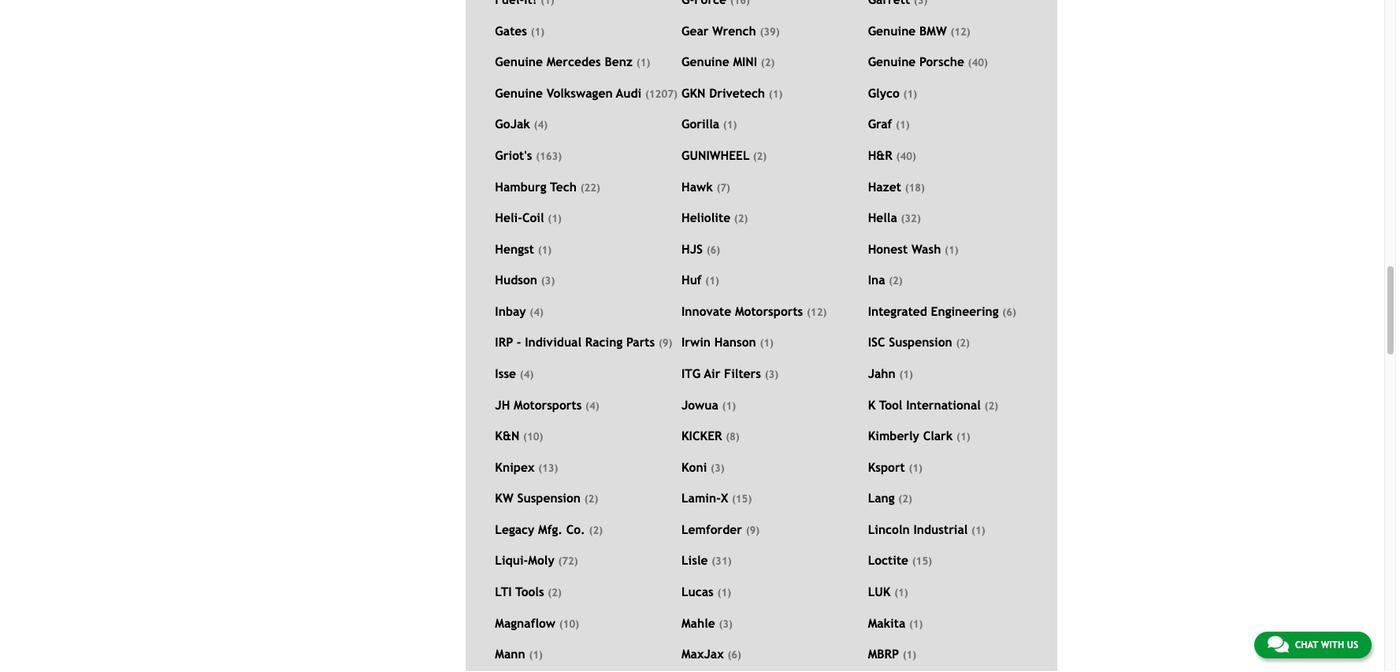 Task type: vqa. For each thing, say whether or not it's contained in the screenshot.
(2) inside LTI Tools (2)
yes



Task type: describe. For each thing, give the bounding box(es) containing it.
(1) inside lincoln industrial (1)
[[972, 525, 985, 537]]

(1) inside gates (1)
[[531, 26, 545, 38]]

(15) inside the lamin-x (15)
[[732, 494, 752, 505]]

genuine for genuine mini
[[682, 55, 729, 69]]

isc suspension (2)
[[868, 335, 970, 349]]

(3) for mahle
[[719, 618, 733, 630]]

(12) for innovate motorsports
[[807, 306, 827, 318]]

mbrp
[[868, 647, 899, 661]]

hazet (18)
[[868, 179, 925, 193]]

irp - individual racing parts (9)
[[495, 335, 673, 349]]

irwin
[[682, 335, 711, 349]]

(1) inside jahn (1)
[[899, 369, 913, 381]]

lucas
[[682, 585, 714, 599]]

hazet
[[868, 179, 901, 193]]

hamburg
[[495, 179, 546, 193]]

makita (1)
[[868, 616, 923, 630]]

(6) for maxjax
[[728, 649, 742, 661]]

gojak
[[495, 117, 530, 131]]

mahle (3)
[[682, 616, 733, 630]]

lang
[[868, 491, 895, 505]]

motorsports for jh
[[514, 398, 582, 412]]

mini
[[733, 55, 757, 69]]

hengst (1)
[[495, 242, 552, 256]]

motorsports for innovate
[[735, 304, 803, 318]]

international
[[906, 398, 981, 412]]

genuine mercedes benz (1)
[[495, 55, 650, 69]]

(1) inside "glyco (1)"
[[903, 88, 917, 100]]

graf (1)
[[868, 117, 910, 131]]

genuine for genuine mercedes benz
[[495, 55, 543, 69]]

ina (2)
[[868, 273, 903, 287]]

gorilla
[[682, 117, 720, 131]]

engineering
[[931, 304, 999, 318]]

(8)
[[726, 431, 740, 443]]

(2) inside lang (2)
[[899, 494, 912, 505]]

irwin hanson (1)
[[682, 335, 774, 349]]

lemforder (9)
[[682, 522, 760, 537]]

(2) inside lti tools (2)
[[548, 587, 562, 599]]

hawk
[[682, 179, 713, 193]]

(1) inside the honest wash (1)
[[945, 244, 959, 256]]

industrial
[[914, 522, 968, 537]]

(31)
[[712, 556, 732, 568]]

(4) inside jh motorsports (4)
[[586, 400, 599, 412]]

individual
[[525, 335, 582, 349]]

integrated engineering (6)
[[868, 304, 1016, 318]]

(10) for k&n
[[523, 431, 543, 443]]

huf (1)
[[682, 273, 719, 287]]

suspension for kw
[[517, 491, 581, 505]]

lti tools (2)
[[495, 585, 562, 599]]

hawk (7)
[[682, 179, 730, 193]]

comments image
[[1268, 635, 1289, 654]]

tools
[[516, 585, 544, 599]]

lucas (1)
[[682, 585, 731, 599]]

kw suspension (2)
[[495, 491, 598, 505]]

h&r
[[868, 148, 893, 162]]

k tool international (2)
[[868, 398, 998, 412]]

knipex
[[495, 460, 535, 474]]

(72)
[[558, 556, 578, 568]]

clark
[[923, 429, 953, 443]]

heli-
[[495, 210, 522, 225]]

(1) inside lucas (1)
[[718, 587, 731, 599]]

with
[[1321, 640, 1344, 651]]

(163)
[[536, 150, 562, 162]]

(1207)
[[645, 88, 678, 100]]

(1) inside luk (1)
[[895, 587, 908, 599]]

(2) inside guniwheel (2)
[[753, 150, 767, 162]]

loctite (15)
[[868, 554, 932, 568]]

hella
[[868, 210, 897, 225]]

(40) inside h&r (40)
[[896, 150, 916, 162]]

(1) inside genuine mercedes benz (1)
[[637, 57, 650, 69]]

gorilla (1)
[[682, 117, 737, 131]]

(1) inside mbrp (1)
[[903, 649, 917, 661]]

(1) inside heli-coil (1)
[[548, 213, 562, 225]]

genuine bmw (12)
[[868, 23, 971, 38]]

chat with us link
[[1254, 632, 1372, 659]]

mfg.
[[538, 522, 563, 537]]

guniwheel
[[682, 148, 750, 162]]

liqui-moly (72)
[[495, 554, 578, 568]]

itg air filters (3)
[[682, 366, 779, 381]]

tech
[[550, 179, 577, 193]]

(1) inside hengst (1)
[[538, 244, 552, 256]]

mbrp (1)
[[868, 647, 917, 661]]

(40) inside genuine porsche (40)
[[968, 57, 988, 69]]

integrated
[[868, 304, 927, 318]]

genuine volkswagen audi (1207) gkn drivetech (1)
[[495, 86, 783, 100]]

innovate motorsports (12)
[[682, 304, 827, 318]]

loctite
[[868, 554, 909, 568]]

k&n
[[495, 429, 520, 443]]

heliolite (2)
[[682, 210, 748, 225]]

mann (1)
[[495, 647, 543, 661]]

magnaflow (10)
[[495, 616, 579, 630]]

(1) inside 'gorilla (1)'
[[723, 119, 737, 131]]

(2) inside heliolite (2)
[[734, 213, 748, 225]]

(1) inside graf (1)
[[896, 119, 910, 131]]

makita
[[868, 616, 906, 630]]

wrench
[[712, 23, 756, 38]]

jh
[[495, 398, 510, 412]]

(4) for isse
[[520, 369, 534, 381]]

audi
[[616, 86, 642, 100]]

(1) inside irwin hanson (1)
[[760, 338, 774, 349]]

drivetech
[[709, 86, 765, 100]]



Task type: locate. For each thing, give the bounding box(es) containing it.
(12) inside innovate motorsports (12)
[[807, 306, 827, 318]]

genuine porsche (40)
[[868, 55, 988, 69]]

1 horizontal spatial (9)
[[746, 525, 760, 537]]

(2) inside genuine mini (2)
[[761, 57, 775, 69]]

suspension down integrated engineering (6)
[[889, 335, 953, 349]]

(1) right jowua
[[722, 400, 736, 412]]

(1) right gates
[[531, 26, 545, 38]]

lincoln
[[868, 522, 910, 537]]

(13)
[[538, 462, 558, 474]]

(1) right huf
[[706, 275, 719, 287]]

genuine left bmw
[[868, 23, 916, 38]]

chat with us
[[1295, 640, 1359, 651]]

(1) right gorilla
[[723, 119, 737, 131]]

(40) right porsche
[[968, 57, 988, 69]]

isse (4)
[[495, 366, 534, 381]]

(1) inside mann (1)
[[529, 649, 543, 661]]

(1) right ksport
[[909, 462, 923, 474]]

(4) inside the 'isse (4)'
[[520, 369, 534, 381]]

1 vertical spatial (40)
[[896, 150, 916, 162]]

(1) right 'lucas' on the bottom of the page
[[718, 587, 731, 599]]

kicker (8)
[[682, 429, 740, 443]]

(40) right h&r
[[896, 150, 916, 162]]

griot's (163)
[[495, 148, 562, 162]]

0 horizontal spatial motorsports
[[514, 398, 582, 412]]

0 vertical spatial (6)
[[707, 244, 720, 256]]

(2) right the lang
[[899, 494, 912, 505]]

(1) right hengst
[[538, 244, 552, 256]]

(4) for gojak
[[534, 119, 548, 131]]

genuine up 'gojak (4)' in the top left of the page
[[495, 86, 543, 100]]

(1) inside ksport (1)
[[909, 462, 923, 474]]

(4) down irp - individual racing parts (9)
[[586, 400, 599, 412]]

(9) inside lemforder (9)
[[746, 525, 760, 537]]

racing
[[585, 335, 623, 349]]

(3) right hudson at the left top of the page
[[541, 275, 555, 287]]

1 horizontal spatial (12)
[[951, 26, 971, 38]]

(4) right gojak
[[534, 119, 548, 131]]

(2) right co.
[[589, 525, 603, 537]]

(4)
[[534, 119, 548, 131], [530, 306, 544, 318], [520, 369, 534, 381], [586, 400, 599, 412]]

lamin-
[[682, 491, 721, 505]]

maxjax
[[682, 647, 724, 661]]

(3) inside koni (3)
[[711, 462, 725, 474]]

(1) right luk
[[895, 587, 908, 599]]

0 vertical spatial (10)
[[523, 431, 543, 443]]

porsche
[[920, 55, 964, 69]]

ksport (1)
[[868, 460, 923, 474]]

(4) right isse on the bottom left of the page
[[520, 369, 534, 381]]

mann
[[495, 647, 525, 661]]

(2) right heliolite
[[734, 213, 748, 225]]

kimberly
[[868, 429, 920, 443]]

(9) inside irp - individual racing parts (9)
[[659, 338, 673, 349]]

parts
[[626, 335, 655, 349]]

hella (32)
[[868, 210, 921, 225]]

kimberly clark (1)
[[868, 429, 970, 443]]

(1) right clark
[[957, 431, 970, 443]]

legacy
[[495, 522, 535, 537]]

(1) right glyco
[[903, 88, 917, 100]]

motorsports up k&n (10)
[[514, 398, 582, 412]]

genuine for genuine porsche
[[868, 55, 916, 69]]

1 horizontal spatial (40)
[[968, 57, 988, 69]]

(9) right parts in the left of the page
[[659, 338, 673, 349]]

(6)
[[707, 244, 720, 256], [1003, 306, 1016, 318], [728, 649, 742, 661]]

lang (2)
[[868, 491, 912, 505]]

(15) inside loctite (15)
[[912, 556, 932, 568]]

(2) inside kw suspension (2)
[[585, 494, 598, 505]]

1 horizontal spatial motorsports
[[735, 304, 803, 318]]

1 vertical spatial (12)
[[807, 306, 827, 318]]

suspension for isc
[[889, 335, 953, 349]]

(1) inside "jowua (1)"
[[722, 400, 736, 412]]

(1) right the wash
[[945, 244, 959, 256]]

(3) for koni
[[711, 462, 725, 474]]

gates
[[495, 23, 527, 38]]

(3) inside 'itg air filters (3)'
[[765, 369, 779, 381]]

genuine up "glyco (1)"
[[868, 55, 916, 69]]

(2) right guniwheel
[[753, 150, 767, 162]]

(10) for magnaflow
[[559, 618, 579, 630]]

0 horizontal spatial (40)
[[896, 150, 916, 162]]

(2) inside legacy mfg. co. (2)
[[589, 525, 603, 537]]

hudson (3)
[[495, 273, 555, 287]]

0 vertical spatial (9)
[[659, 338, 673, 349]]

(1) right mbrp
[[903, 649, 917, 661]]

co.
[[566, 522, 585, 537]]

genuine down gear
[[682, 55, 729, 69]]

coil
[[522, 210, 544, 225]]

k
[[868, 398, 876, 412]]

1 horizontal spatial (6)
[[728, 649, 742, 661]]

(2) inside "ina (2)"
[[889, 275, 903, 287]]

(2) right tools
[[548, 587, 562, 599]]

2 horizontal spatial (6)
[[1003, 306, 1016, 318]]

(3)
[[541, 275, 555, 287], [765, 369, 779, 381], [711, 462, 725, 474], [719, 618, 733, 630]]

0 horizontal spatial (15)
[[732, 494, 752, 505]]

gkn
[[682, 86, 706, 100]]

isc
[[868, 335, 885, 349]]

0 vertical spatial suspension
[[889, 335, 953, 349]]

(22)
[[580, 182, 600, 193]]

hjs
[[682, 242, 703, 256]]

0 horizontal spatial (6)
[[707, 244, 720, 256]]

(1) right mann
[[529, 649, 543, 661]]

(6) right engineering
[[1003, 306, 1016, 318]]

volkswagen
[[547, 86, 613, 100]]

filters
[[724, 366, 761, 381]]

graf
[[868, 117, 892, 131]]

motorsports up "hanson"
[[735, 304, 803, 318]]

huf
[[682, 273, 702, 287]]

(6) inside integrated engineering (6)
[[1003, 306, 1016, 318]]

-
[[517, 335, 521, 349]]

(4) inside 'gojak (4)'
[[534, 119, 548, 131]]

(1) right 'graf'
[[896, 119, 910, 131]]

(4) right inbay
[[530, 306, 544, 318]]

(3) right filters
[[765, 369, 779, 381]]

kicker
[[682, 429, 722, 443]]

(12) for genuine bmw
[[951, 26, 971, 38]]

innovate
[[682, 304, 731, 318]]

ksport
[[868, 460, 905, 474]]

genuine down gates (1)
[[495, 55, 543, 69]]

moly
[[528, 554, 555, 568]]

us
[[1347, 640, 1359, 651]]

0 vertical spatial (40)
[[968, 57, 988, 69]]

bmw
[[920, 23, 947, 38]]

(2) inside k tool international (2)
[[985, 400, 998, 412]]

(6) inside hjs (6)
[[707, 244, 720, 256]]

1 vertical spatial (15)
[[912, 556, 932, 568]]

(2) right international
[[985, 400, 998, 412]]

2 vertical spatial (6)
[[728, 649, 742, 661]]

(1) right industrial
[[972, 525, 985, 537]]

(6) right maxjax at the bottom of the page
[[728, 649, 742, 661]]

(1) inside huf (1)
[[706, 275, 719, 287]]

(3) for hudson
[[541, 275, 555, 287]]

legacy mfg. co. (2)
[[495, 522, 603, 537]]

(1) right drivetech
[[769, 88, 783, 100]]

(1) right benz
[[637, 57, 650, 69]]

(4) for inbay
[[530, 306, 544, 318]]

gates (1)
[[495, 23, 545, 38]]

(15) down lincoln industrial (1)
[[912, 556, 932, 568]]

0 horizontal spatial suspension
[[517, 491, 581, 505]]

(4) inside inbay (4)
[[530, 306, 544, 318]]

0 horizontal spatial (9)
[[659, 338, 673, 349]]

gear wrench (39)
[[682, 23, 780, 38]]

gear
[[682, 23, 709, 38]]

(6) inside maxjax (6)
[[728, 649, 742, 661]]

(1) inside kimberly clark (1)
[[957, 431, 970, 443]]

h&r (40)
[[868, 148, 916, 162]]

(3) inside mahle (3)
[[719, 618, 733, 630]]

(10) inside magnaflow (10)
[[559, 618, 579, 630]]

maxjax (6)
[[682, 647, 742, 661]]

luk (1)
[[868, 585, 908, 599]]

hjs (6)
[[682, 242, 720, 256]]

knipex (13)
[[495, 460, 558, 474]]

(2)
[[761, 57, 775, 69], [753, 150, 767, 162], [734, 213, 748, 225], [889, 275, 903, 287], [956, 338, 970, 349], [985, 400, 998, 412], [585, 494, 598, 505], [899, 494, 912, 505], [589, 525, 603, 537], [548, 587, 562, 599]]

lti
[[495, 585, 512, 599]]

(6) right hjs
[[707, 244, 720, 256]]

(2) up co.
[[585, 494, 598, 505]]

koni (3)
[[682, 460, 725, 474]]

guniwheel (2)
[[682, 148, 767, 162]]

suspension down '(13)'
[[517, 491, 581, 505]]

genuine for genuine bmw
[[868, 23, 916, 38]]

(40)
[[968, 57, 988, 69], [896, 150, 916, 162]]

(1) right makita
[[909, 618, 923, 630]]

1 vertical spatial motorsports
[[514, 398, 582, 412]]

liqui-
[[495, 554, 528, 568]]

1 horizontal spatial (15)
[[912, 556, 932, 568]]

1 vertical spatial (9)
[[746, 525, 760, 537]]

1 horizontal spatial suspension
[[889, 335, 953, 349]]

(1) inside "genuine volkswagen audi (1207) gkn drivetech (1)"
[[769, 88, 783, 100]]

hamburg tech (22)
[[495, 179, 600, 193]]

1 vertical spatial (10)
[[559, 618, 579, 630]]

luk
[[868, 585, 891, 599]]

0 vertical spatial motorsports
[[735, 304, 803, 318]]

genuine
[[868, 23, 916, 38], [495, 55, 543, 69], [682, 55, 729, 69], [868, 55, 916, 69], [495, 86, 543, 100]]

0 vertical spatial (15)
[[732, 494, 752, 505]]

(1) right "hanson"
[[760, 338, 774, 349]]

(6) for hjs
[[707, 244, 720, 256]]

0 horizontal spatial (12)
[[807, 306, 827, 318]]

(2) right mini
[[761, 57, 775, 69]]

(9) right lemforder
[[746, 525, 760, 537]]

(1) inside makita (1)
[[909, 618, 923, 630]]

1 vertical spatial suspension
[[517, 491, 581, 505]]

(1) right jahn
[[899, 369, 913, 381]]

(10) right 'magnaflow'
[[559, 618, 579, 630]]

(2) right ina at the right top of page
[[889, 275, 903, 287]]

jahn (1)
[[868, 366, 913, 381]]

(1) right the coil
[[548, 213, 562, 225]]

(2) inside isc suspension (2)
[[956, 338, 970, 349]]

heli-coil (1)
[[495, 210, 562, 225]]

hudson
[[495, 273, 537, 287]]

(15) right x
[[732, 494, 752, 505]]

(3) right koni
[[711, 462, 725, 474]]

air
[[704, 366, 721, 381]]

benz
[[605, 55, 633, 69]]

genuine mini (2)
[[682, 55, 775, 69]]

inbay (4)
[[495, 304, 544, 318]]

0 vertical spatial (12)
[[951, 26, 971, 38]]

0 horizontal spatial (10)
[[523, 431, 543, 443]]

(10) right k&n at the bottom left of the page
[[523, 431, 543, 443]]

kw
[[495, 491, 514, 505]]

(2) down engineering
[[956, 338, 970, 349]]

(3) inside hudson (3)
[[541, 275, 555, 287]]

(12) inside genuine bmw (12)
[[951, 26, 971, 38]]

(3) right mahle
[[719, 618, 733, 630]]

1 horizontal spatial (10)
[[559, 618, 579, 630]]

(10) inside k&n (10)
[[523, 431, 543, 443]]

gojak (4)
[[495, 117, 548, 131]]

1 vertical spatial (6)
[[1003, 306, 1016, 318]]

heliolite
[[682, 210, 731, 225]]



